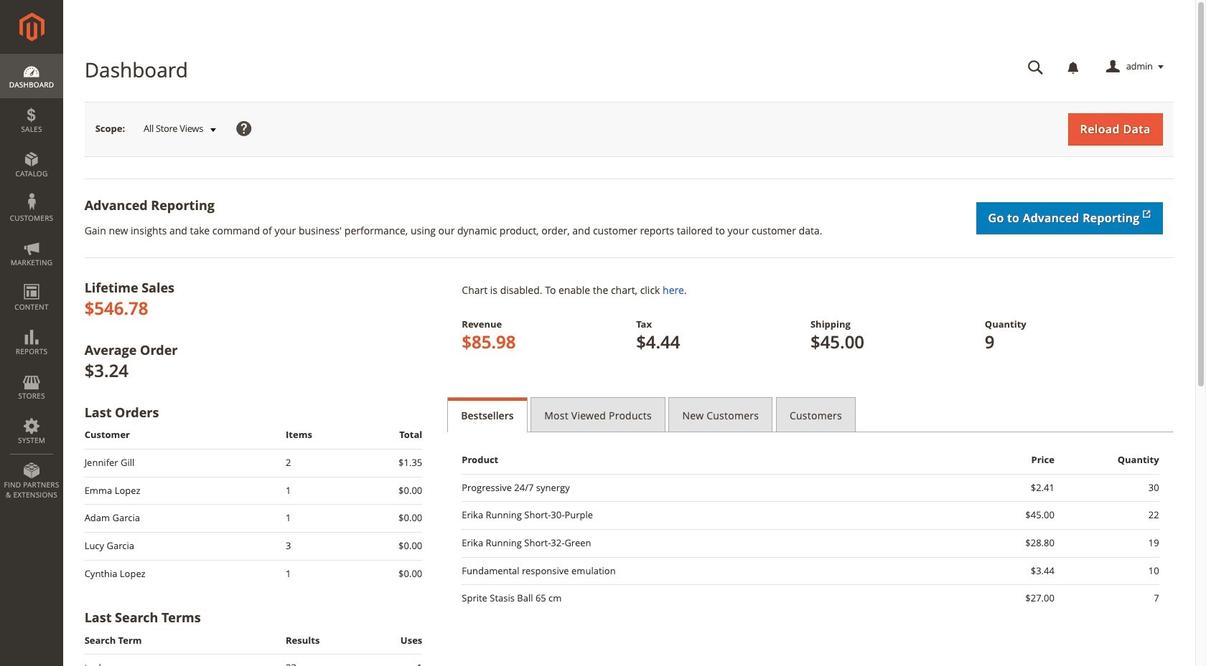 Task type: locate. For each thing, give the bounding box(es) containing it.
tab list
[[447, 398, 1173, 433]]

None text field
[[1018, 55, 1054, 80]]

magento admin panel image
[[19, 12, 44, 42]]

menu bar
[[0, 54, 63, 508]]



